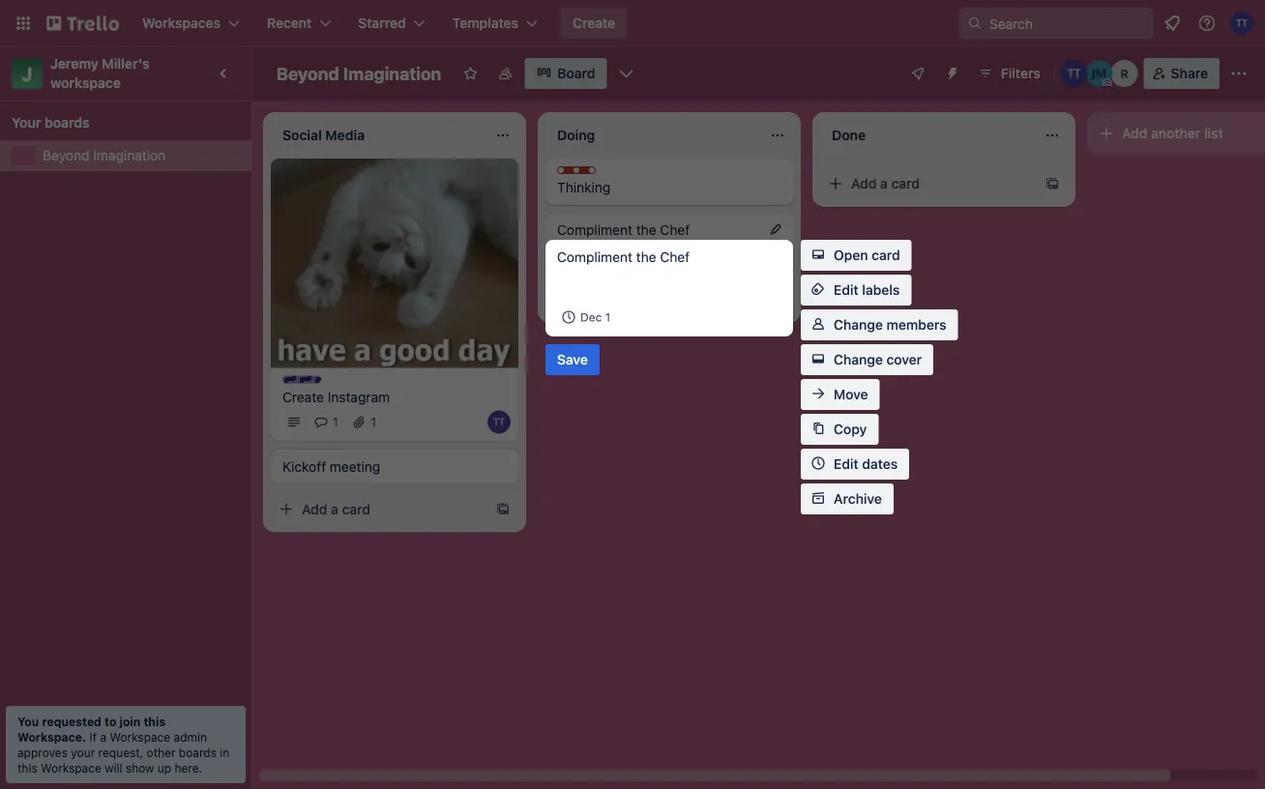 Task type: vqa. For each thing, say whether or not it's contained in the screenshot.
R
yes



Task type: locate. For each thing, give the bounding box(es) containing it.
edit card image
[[769, 222, 784, 237]]

edit for edit labels
[[834, 282, 859, 298]]

1 vertical spatial this
[[17, 762, 37, 775]]

beyond inside text box
[[277, 63, 339, 84]]

change members button
[[801, 310, 959, 341]]

add up save on the left of page
[[577, 292, 602, 308]]

0 vertical spatial beyond imagination
[[277, 63, 442, 84]]

0 vertical spatial change
[[834, 317, 884, 333]]

1 vertical spatial create from template… image
[[496, 502, 511, 517]]

create for create instagram
[[283, 389, 324, 405]]

workspace down your
[[41, 762, 101, 775]]

miller's
[[102, 56, 150, 72]]

1 horizontal spatial add a card
[[577, 292, 646, 308]]

0 vertical spatial beyond
[[277, 63, 339, 84]]

0 horizontal spatial create
[[283, 389, 324, 405]]

boards inside 'your boards with 1 items' element
[[45, 115, 90, 131]]

boards right your
[[45, 115, 90, 131]]

card down compliment the chef
[[617, 292, 646, 308]]

this inside if a workspace admin approves your request, other boards in this workspace will show up here.
[[17, 762, 37, 775]]

card for the left the add a card button
[[342, 501, 371, 517]]

change
[[834, 317, 884, 333], [834, 352, 884, 368]]

0 horizontal spatial create from template… image
[[496, 502, 511, 517]]

create
[[573, 15, 616, 31], [283, 389, 324, 405]]

dec 1 for first dec 1 "option" from the top of the page
[[581, 249, 611, 262]]

archive
[[834, 491, 883, 507]]

2 vertical spatial terry turtle (terryturtle) image
[[488, 411, 511, 434]]

your
[[71, 746, 95, 760]]

Dec 1 checkbox
[[558, 244, 617, 267], [558, 306, 617, 329]]

beyond imagination
[[277, 63, 442, 84], [43, 148, 166, 164]]

add a card for the middle the add a card button
[[577, 292, 646, 308]]

2 horizontal spatial terry turtle (terryturtle) image
[[1231, 12, 1254, 35]]

workspace
[[110, 731, 171, 744], [41, 762, 101, 775]]

r
[[1121, 67, 1129, 80]]

1 horizontal spatial this
[[144, 715, 166, 729]]

board
[[558, 65, 596, 81]]

1 vertical spatial boards
[[179, 746, 217, 760]]

1 down compliment in the top of the page
[[606, 249, 611, 262]]

0 vertical spatial imagination
[[343, 63, 442, 84]]

0 vertical spatial edit
[[834, 282, 859, 298]]

add a card for rightmost the add a card button
[[852, 176, 921, 192]]

add up open card on the right of the page
[[852, 176, 877, 192]]

create up board
[[573, 15, 616, 31]]

thoughts
[[577, 167, 630, 181]]

add left another on the top right of page
[[1123, 125, 1148, 141]]

change inside button
[[834, 317, 884, 333]]

0 vertical spatial dec 1
[[581, 249, 611, 262]]

add
[[1123, 125, 1148, 141], [852, 176, 877, 192], [577, 292, 602, 308], [302, 501, 328, 517]]

add for the middle the add a card button
[[577, 292, 602, 308]]

Compliment the Chef text field
[[558, 248, 782, 302]]

add a card down kickoff meeting
[[302, 501, 371, 517]]

create inside button
[[573, 15, 616, 31]]

2 dec 1 checkbox from the top
[[558, 306, 617, 329]]

your boards with 1 items element
[[12, 111, 230, 135]]

1 change from the top
[[834, 317, 884, 333]]

create from template… image
[[1045, 176, 1061, 192], [496, 502, 511, 517]]

2 horizontal spatial add a card
[[852, 176, 921, 192]]

this down approves
[[17, 762, 37, 775]]

0 horizontal spatial beyond
[[43, 148, 90, 164]]

1 horizontal spatial imagination
[[343, 63, 442, 84]]

add for the left the add a card button
[[302, 501, 328, 517]]

create down color: purple, title: none icon
[[283, 389, 324, 405]]

dec 1 up save on the left of page
[[581, 311, 611, 324]]

1 horizontal spatial create
[[573, 15, 616, 31]]

other
[[147, 746, 176, 760]]

0 vertical spatial add a card
[[852, 176, 921, 192]]

add another list button
[[1088, 112, 1266, 155]]

you requested to join this workspace.
[[17, 715, 166, 744]]

1 vertical spatial dec 1
[[581, 311, 611, 324]]

imagination
[[343, 63, 442, 84], [93, 148, 166, 164]]

0 horizontal spatial this
[[17, 762, 37, 775]]

terry turtle (terryturtle) image
[[1231, 12, 1254, 35], [1061, 60, 1089, 87], [488, 411, 511, 434]]

0 vertical spatial create
[[573, 15, 616, 31]]

0 horizontal spatial boards
[[45, 115, 90, 131]]

open card
[[834, 247, 901, 263]]

1 dec from the top
[[581, 249, 602, 262]]

cover
[[887, 352, 923, 368]]

0 vertical spatial add a card button
[[821, 168, 1038, 199]]

add a card for the left the add a card button
[[302, 501, 371, 517]]

this right join at left bottom
[[144, 715, 166, 729]]

0 horizontal spatial add a card
[[302, 501, 371, 517]]

edit left labels
[[834, 282, 859, 298]]

dec 1 down compliment in the top of the page
[[581, 249, 611, 262]]

copy button
[[801, 414, 879, 445]]

open
[[834, 247, 869, 263]]

2 dec from the top
[[581, 311, 602, 324]]

show menu image
[[1230, 64, 1250, 83]]

1 edit from the top
[[834, 282, 859, 298]]

add for rightmost the add a card button
[[852, 176, 877, 192]]

card right open
[[872, 247, 901, 263]]

dec down compliment in the top of the page
[[581, 249, 602, 262]]

jeremy
[[50, 56, 99, 72]]

dec 1 checkbox down compliment in the top of the page
[[558, 244, 617, 267]]

2 dec 1 from the top
[[581, 311, 611, 324]]

2 vertical spatial add a card button
[[271, 494, 488, 525]]

add a card button up open card on the right of the page
[[821, 168, 1038, 199]]

1 vertical spatial dec 1 checkbox
[[558, 306, 617, 329]]

dec up save on the left of page
[[581, 311, 602, 324]]

1 horizontal spatial workspace
[[110, 731, 171, 744]]

1 vertical spatial beyond
[[43, 148, 90, 164]]

meeting
[[330, 459, 381, 475]]

1 vertical spatial dec
[[581, 311, 602, 324]]

imagination left star or unstar board image
[[343, 63, 442, 84]]

dates
[[863, 456, 898, 472]]

card up open card on the right of the page
[[892, 176, 921, 192]]

0 vertical spatial create from template… image
[[1045, 176, 1061, 192]]

1 horizontal spatial terry turtle (terryturtle) image
[[1061, 60, 1089, 87]]

change up the 'move'
[[834, 352, 884, 368]]

add down kickoff
[[302, 501, 328, 517]]

1 down compliment the chef "text field"
[[606, 311, 611, 324]]

rubyanndersson (rubyanndersson) image
[[1112, 60, 1139, 87]]

show
[[126, 762, 154, 775]]

card down meeting
[[342, 501, 371, 517]]

request,
[[98, 746, 143, 760]]

1 horizontal spatial boards
[[179, 746, 217, 760]]

another
[[1152, 125, 1202, 141]]

0 vertical spatial terry turtle (terryturtle) image
[[1231, 12, 1254, 35]]

create from template… image for the left the add a card button
[[496, 502, 511, 517]]

2 change from the top
[[834, 352, 884, 368]]

edit left "dates"
[[834, 456, 859, 472]]

0 vertical spatial dec
[[581, 249, 602, 262]]

imagination down 'your boards with 1 items' element on the top of page
[[93, 148, 166, 164]]

change inside button
[[834, 352, 884, 368]]

edit inside 'button'
[[834, 456, 859, 472]]

you
[[17, 715, 39, 729]]

1 horizontal spatial beyond imagination
[[277, 63, 442, 84]]

card
[[892, 176, 921, 192], [872, 247, 901, 263], [617, 292, 646, 308], [342, 501, 371, 517]]

dec
[[581, 249, 602, 262], [581, 311, 602, 324]]

search image
[[968, 15, 983, 31]]

thinking link
[[558, 178, 782, 197]]

if a workspace admin approves your request, other boards in this workspace will show up here.
[[17, 731, 230, 775]]

change down the "edit labels" button
[[834, 317, 884, 333]]

this
[[144, 715, 166, 729], [17, 762, 37, 775]]

1 vertical spatial beyond imagination
[[43, 148, 166, 164]]

create from template… image for rightmost the add a card button
[[1045, 176, 1061, 192]]

add a card button down kickoff meeting link
[[271, 494, 488, 525]]

add a card
[[852, 176, 921, 192], [577, 292, 646, 308], [302, 501, 371, 517]]

0 vertical spatial this
[[144, 715, 166, 729]]

add a card up open card on the right of the page
[[852, 176, 921, 192]]

0 horizontal spatial terry turtle (terryturtle) image
[[488, 411, 511, 434]]

move button
[[801, 379, 880, 410]]

1 vertical spatial create
[[283, 389, 324, 405]]

1 vertical spatial edit
[[834, 456, 859, 472]]

edit
[[834, 282, 859, 298], [834, 456, 859, 472]]

0 vertical spatial dec 1 checkbox
[[558, 244, 617, 267]]

add a card button
[[821, 168, 1038, 199], [546, 285, 763, 316], [271, 494, 488, 525]]

add a card down compliment the chef
[[577, 292, 646, 308]]

dec 1
[[581, 249, 611, 262], [581, 311, 611, 324]]

1 horizontal spatial beyond
[[277, 63, 339, 84]]

edit inside button
[[834, 282, 859, 298]]

add a card button down the the
[[546, 285, 763, 316]]

r button
[[1112, 60, 1139, 87]]

change cover
[[834, 352, 923, 368]]

1 horizontal spatial create from template… image
[[1045, 176, 1061, 192]]

1 vertical spatial add a card button
[[546, 285, 763, 316]]

share button
[[1145, 58, 1221, 89]]

1 vertical spatial add a card
[[577, 292, 646, 308]]

dec 1 checkbox up save on the left of page
[[558, 306, 617, 329]]

workspace down join at left bottom
[[110, 731, 171, 744]]

0 horizontal spatial workspace
[[41, 762, 101, 775]]

2 vertical spatial add a card
[[302, 501, 371, 517]]

boards
[[45, 115, 90, 131], [179, 746, 217, 760]]

add inside button
[[1123, 125, 1148, 141]]

a right if
[[100, 731, 106, 744]]

a inside if a workspace admin approves your request, other boards in this workspace will show up here.
[[100, 731, 106, 744]]

boards down admin
[[179, 746, 217, 760]]

your
[[12, 115, 41, 131]]

copy
[[834, 422, 868, 437]]

color: bold red, title: "thoughts" element
[[558, 166, 630, 181]]

change members
[[834, 317, 947, 333]]

color: purple, title: none image
[[283, 376, 321, 384]]

1 dec 1 from the top
[[581, 249, 611, 262]]

0 vertical spatial workspace
[[110, 731, 171, 744]]

a
[[881, 176, 888, 192], [606, 292, 614, 308], [331, 501, 339, 517], [100, 731, 106, 744]]

2 edit from the top
[[834, 456, 859, 472]]

0 horizontal spatial imagination
[[93, 148, 166, 164]]

card for the middle the add a card button
[[617, 292, 646, 308]]

beyond
[[277, 63, 339, 84], [43, 148, 90, 164]]

primary element
[[0, 0, 1266, 46]]

edit for edit dates
[[834, 456, 859, 472]]

1 vertical spatial change
[[834, 352, 884, 368]]

1
[[606, 249, 611, 262], [606, 311, 611, 324], [333, 416, 338, 429], [371, 416, 377, 429]]

0 vertical spatial boards
[[45, 115, 90, 131]]



Task type: describe. For each thing, give the bounding box(es) containing it.
dec 1 for 1st dec 1 "option" from the bottom
[[581, 311, 611, 324]]

edit dates
[[834, 456, 898, 472]]

join
[[119, 715, 141, 729]]

create button
[[561, 8, 627, 39]]

workspace
[[50, 75, 121, 91]]

filters button
[[972, 58, 1047, 89]]

here.
[[175, 762, 202, 775]]

share
[[1172, 65, 1209, 81]]

workspace.
[[17, 731, 86, 744]]

0 horizontal spatial beyond imagination
[[43, 148, 166, 164]]

approves
[[17, 746, 68, 760]]

1 vertical spatial imagination
[[93, 148, 166, 164]]

change cover button
[[801, 345, 934, 376]]

up
[[158, 762, 171, 775]]

card for rightmost the add a card button
[[892, 176, 921, 192]]

to
[[105, 715, 116, 729]]

your boards
[[12, 115, 90, 131]]

this inside you requested to join this workspace.
[[144, 715, 166, 729]]

compliment the chef
[[558, 222, 690, 238]]

instagram
[[328, 389, 390, 405]]

edit dates button
[[801, 449, 910, 480]]

kickoff meeting
[[283, 459, 381, 475]]

star or unstar board image
[[463, 66, 479, 81]]

1 horizontal spatial add a card button
[[546, 285, 763, 316]]

jeremy miller (jeremymiller198) image
[[1087, 60, 1114, 87]]

will
[[105, 762, 122, 775]]

thinking
[[558, 180, 611, 196]]

open card link
[[801, 240, 912, 271]]

kickoff meeting link
[[283, 457, 507, 477]]

1 dec 1 checkbox from the top
[[558, 244, 617, 267]]

move
[[834, 387, 869, 403]]

a down compliment the chef
[[606, 292, 614, 308]]

edit labels
[[834, 282, 900, 298]]

j
[[22, 62, 33, 85]]

a up open card on the right of the page
[[881, 176, 888, 192]]

1 down create instagram
[[333, 416, 338, 429]]

workspace visible image
[[498, 66, 513, 81]]

dec for 1st dec 1 "option" from the bottom
[[581, 311, 602, 324]]

save button
[[546, 345, 600, 376]]

boards inside if a workspace admin approves your request, other boards in this workspace will show up here.
[[179, 746, 217, 760]]

admin
[[174, 731, 207, 744]]

filters
[[1002, 65, 1041, 81]]

Search field
[[983, 9, 1153, 38]]

imagination inside text box
[[343, 63, 442, 84]]

create for create
[[573, 15, 616, 31]]

kickoff
[[283, 459, 326, 475]]

1 vertical spatial terry turtle (terryturtle) image
[[1061, 60, 1089, 87]]

board link
[[525, 58, 607, 89]]

compliment
[[558, 222, 633, 238]]

back to home image
[[46, 8, 119, 39]]

archive button
[[801, 484, 894, 515]]

create instagram link
[[283, 388, 507, 407]]

Board name text field
[[267, 58, 451, 89]]

terry turtle (terryturtle) image inside primary element
[[1231, 12, 1254, 35]]

customize views image
[[617, 64, 636, 83]]

beyond imagination link
[[43, 146, 240, 166]]

open information menu image
[[1198, 14, 1218, 33]]

members
[[887, 317, 947, 333]]

automation image
[[938, 58, 965, 85]]

requested
[[42, 715, 102, 729]]

chef
[[660, 222, 690, 238]]

jeremy miller's workspace
[[50, 56, 153, 91]]

dec for first dec 1 "option" from the top of the page
[[581, 249, 602, 262]]

in
[[220, 746, 230, 760]]

create instagram
[[283, 389, 390, 405]]

add for the add another list button
[[1123, 125, 1148, 141]]

edit labels button
[[801, 275, 912, 306]]

change for change members
[[834, 317, 884, 333]]

list
[[1205, 125, 1224, 141]]

beyond imagination inside text box
[[277, 63, 442, 84]]

change for change cover
[[834, 352, 884, 368]]

add another list
[[1123, 125, 1224, 141]]

save
[[558, 352, 588, 368]]

compliment the chef link
[[558, 221, 782, 240]]

a down kickoff meeting
[[331, 501, 339, 517]]

0 horizontal spatial add a card button
[[271, 494, 488, 525]]

if
[[89, 731, 97, 744]]

the
[[637, 222, 657, 238]]

labels
[[863, 282, 900, 298]]

thoughts thinking
[[558, 167, 630, 196]]

1 vertical spatial workspace
[[41, 762, 101, 775]]

2 horizontal spatial add a card button
[[821, 168, 1038, 199]]

1 down 'instagram'
[[371, 416, 377, 429]]

0 notifications image
[[1161, 12, 1185, 35]]

power ups image
[[911, 66, 926, 81]]



